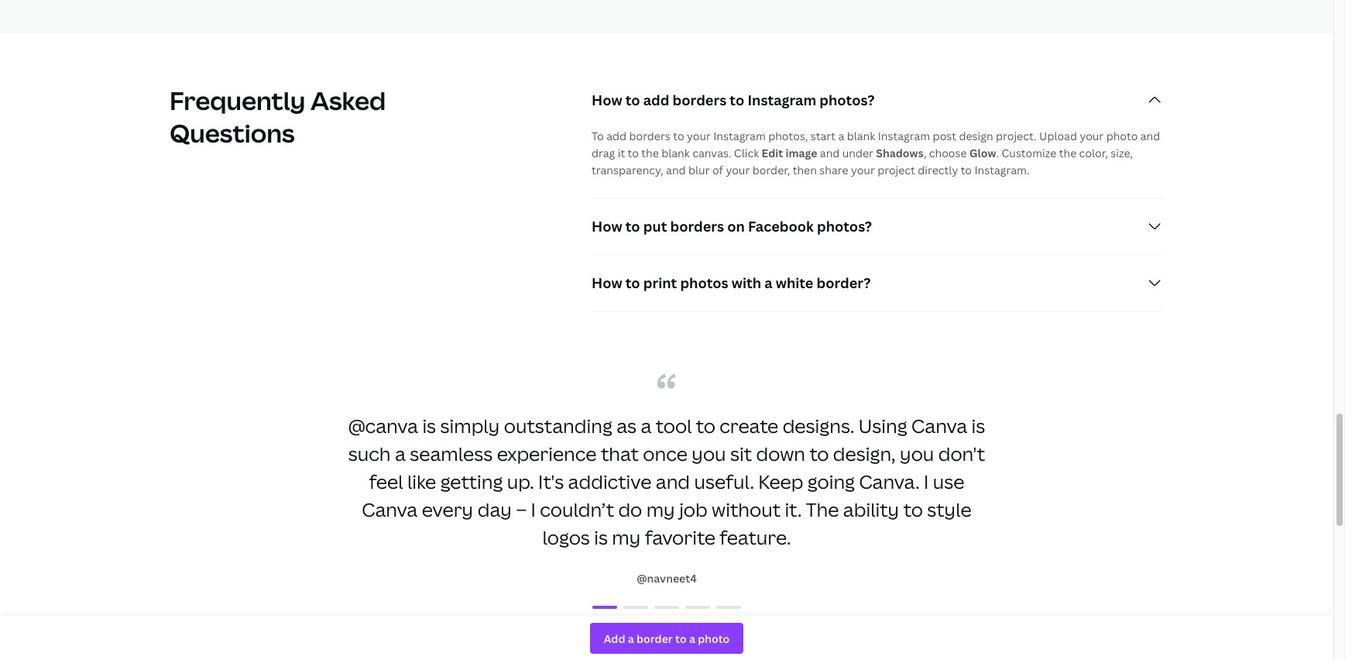 Task type: vqa. For each thing, say whether or not it's contained in the screenshot.
leftmost you
yes



Task type: describe. For each thing, give the bounding box(es) containing it.
add inside to add borders to your instagram photos, start a blank instagram post design project. upload your photo and drag it to the blank canvas. click
[[607, 129, 627, 143]]

ability
[[844, 497, 900, 522]]

and up share
[[820, 146, 840, 160]]

how to print photos with a white border?
[[592, 273, 871, 292]]

photos? for how to put borders on facebook photos?
[[817, 217, 872, 236]]

drag
[[592, 146, 615, 160]]

using
[[859, 413, 908, 439]]

on
[[728, 217, 745, 236]]

to add borders to your instagram photos, start a blank instagram post design project. upload your photo and drag it to the blank canvas. click
[[592, 129, 1161, 160]]

useful.
[[695, 469, 755, 494]]

quotation mark image
[[658, 373, 676, 389]]

@canva
[[348, 413, 418, 439]]

the
[[806, 497, 839, 522]]

instagram up shadows
[[878, 129, 931, 143]]

@navneet4 image
[[593, 606, 618, 609]]

@curlyfrosista image
[[717, 606, 741, 609]]

add inside dropdown button
[[644, 91, 670, 109]]

once
[[643, 441, 688, 466]]

how to put borders on facebook photos? button
[[592, 198, 1165, 254]]

choose
[[930, 146, 967, 160]]

instagram for your
[[714, 129, 766, 143]]

design,
[[834, 441, 896, 466]]

post
[[933, 129, 957, 143]]

such
[[348, 441, 391, 466]]

and inside . customize the color, size, transparency, and blur of your border, then share your project directly to instagram.
[[666, 163, 686, 177]]

logos
[[543, 525, 590, 550]]

a right the as
[[641, 413, 652, 439]]

how for how to put borders on facebook photos?
[[592, 217, 623, 236]]

and inside to add borders to your instagram photos, start a blank instagram post design project. upload your photo and drag it to the blank canvas. click
[[1141, 129, 1161, 143]]

going
[[808, 469, 855, 494]]

how to print photos with a white border? button
[[592, 255, 1165, 311]]

upload
[[1040, 129, 1078, 143]]

down
[[757, 441, 806, 466]]

sit
[[731, 441, 752, 466]]

facebook
[[748, 217, 814, 236]]

shadows
[[877, 146, 924, 160]]

a inside dropdown button
[[765, 273, 773, 292]]

it's
[[539, 469, 564, 494]]

with
[[732, 273, 762, 292]]

couldn't
[[540, 497, 614, 522]]

don't
[[939, 441, 986, 466]]

how for how to print photos with a white border?
[[592, 273, 623, 292]]

instagram.
[[975, 163, 1030, 177]]

create
[[720, 413, 779, 439]]

photos? for how to add borders to instagram photos?
[[820, 91, 875, 109]]

getting
[[441, 469, 503, 494]]

style
[[928, 497, 972, 522]]

designs.
[[783, 413, 855, 439]]

.
[[997, 146, 1000, 160]]

how to add borders to instagram photos?
[[592, 91, 875, 109]]

1 horizontal spatial my
[[647, 497, 675, 522]]

start
[[811, 129, 836, 143]]

experience
[[497, 441, 597, 466]]

project
[[878, 163, 916, 177]]

project.
[[996, 129, 1037, 143]]

blur
[[689, 163, 710, 177]]

your up canvas.
[[687, 129, 711, 143]]

–
[[516, 497, 527, 522]]

seamless
[[410, 441, 493, 466]]

then
[[793, 163, 817, 177]]

feel
[[369, 469, 403, 494]]

2 horizontal spatial is
[[972, 413, 986, 439]]

under
[[843, 146, 874, 160]]

addictive
[[568, 469, 652, 494]]

as
[[617, 413, 637, 439]]

image
[[786, 146, 818, 160]]

click
[[734, 146, 759, 160]]

without
[[712, 497, 781, 522]]

borders inside to add borders to your instagram photos, start a blank instagram post design project. upload your photo and drag it to the blank canvas. click
[[629, 129, 671, 143]]

it
[[618, 146, 625, 160]]

use
[[933, 469, 965, 494]]

favorite
[[645, 525, 716, 550]]

of
[[713, 163, 724, 177]]

@spotondomain image
[[624, 606, 648, 609]]

borders for put
[[671, 217, 725, 236]]

tool
[[656, 413, 692, 439]]

questions
[[170, 116, 295, 150]]



Task type: locate. For each thing, give the bounding box(es) containing it.
the up transparency,
[[642, 146, 659, 160]]

2 how from the top
[[592, 217, 623, 236]]

a right such
[[395, 441, 406, 466]]

2 you from the left
[[900, 441, 935, 466]]

2 vertical spatial how
[[592, 273, 623, 292]]

0 horizontal spatial canva
[[362, 497, 418, 522]]

1 horizontal spatial you
[[900, 441, 935, 466]]

add up it
[[607, 129, 627, 143]]

photo
[[1107, 129, 1138, 143]]

i right –
[[531, 497, 536, 522]]

the
[[642, 146, 659, 160], [1060, 146, 1077, 160]]

i left use in the right bottom of the page
[[924, 469, 929, 494]]

a right with on the right top
[[765, 273, 773, 292]]

1 vertical spatial borders
[[629, 129, 671, 143]]

0 vertical spatial canva
[[912, 413, 968, 439]]

job
[[680, 497, 708, 522]]

@mahimagirdhar image
[[686, 606, 710, 609]]

blank up under
[[847, 129, 876, 143]]

0 vertical spatial borders
[[673, 91, 727, 109]]

1 horizontal spatial i
[[924, 469, 929, 494]]

the inside . customize the color, size, transparency, and blur of your border, then share your project directly to instagram.
[[1060, 146, 1077, 160]]

design
[[960, 129, 994, 143]]

it.
[[785, 497, 802, 522]]

color,
[[1080, 146, 1109, 160]]

to
[[626, 91, 640, 109], [730, 91, 745, 109], [673, 129, 685, 143], [628, 146, 639, 160], [961, 163, 972, 177], [626, 217, 640, 236], [626, 273, 640, 292], [696, 413, 716, 439], [810, 441, 829, 466], [904, 497, 923, 522]]

0 horizontal spatial my
[[612, 525, 641, 550]]

your up color,
[[1080, 129, 1104, 143]]

1 horizontal spatial blank
[[847, 129, 876, 143]]

1 horizontal spatial is
[[594, 525, 608, 550]]

is right 'logos'
[[594, 525, 608, 550]]

0 horizontal spatial you
[[692, 441, 726, 466]]

a right start
[[839, 129, 845, 143]]

borders left the on
[[671, 217, 725, 236]]

0 horizontal spatial i
[[531, 497, 536, 522]]

print
[[644, 273, 677, 292]]

,
[[924, 146, 927, 160]]

0 horizontal spatial blank
[[662, 146, 690, 160]]

border,
[[753, 163, 790, 177]]

how left print
[[592, 273, 623, 292]]

@navneet4
[[637, 571, 697, 586]]

every
[[422, 497, 474, 522]]

blank up blur
[[662, 146, 690, 160]]

canva
[[912, 413, 968, 439], [362, 497, 418, 522]]

0 horizontal spatial the
[[642, 146, 659, 160]]

borders
[[673, 91, 727, 109], [629, 129, 671, 143], [671, 217, 725, 236]]

your
[[687, 129, 711, 143], [1080, 129, 1104, 143], [726, 163, 750, 177], [851, 163, 875, 177]]

borders up canvas.
[[673, 91, 727, 109]]

is
[[423, 413, 436, 439], [972, 413, 986, 439], [594, 525, 608, 550]]

your down the click
[[726, 163, 750, 177]]

1 vertical spatial i
[[531, 497, 536, 522]]

share
[[820, 163, 849, 177]]

outstanding
[[504, 413, 613, 439]]

like
[[407, 469, 436, 494]]

. customize the color, size, transparency, and blur of your border, then share your project directly to instagram.
[[592, 146, 1133, 177]]

how to add borders to instagram photos? button
[[592, 72, 1165, 128]]

canva down feel
[[362, 497, 418, 522]]

do
[[619, 497, 643, 522]]

1 you from the left
[[692, 441, 726, 466]]

you up useful.
[[692, 441, 726, 466]]

@igchef_andrewb image
[[655, 606, 679, 609]]

to inside . customize the color, size, transparency, and blur of your border, then share your project directly to instagram.
[[961, 163, 972, 177]]

you up the canva.
[[900, 441, 935, 466]]

1 how from the top
[[592, 91, 623, 109]]

0 horizontal spatial is
[[423, 413, 436, 439]]

your down under
[[851, 163, 875, 177]]

how
[[592, 91, 623, 109], [592, 217, 623, 236], [592, 273, 623, 292]]

1 vertical spatial add
[[607, 129, 627, 143]]

2 the from the left
[[1060, 146, 1077, 160]]

edit
[[762, 146, 783, 160]]

transparency,
[[592, 163, 664, 177]]

canva up don't
[[912, 413, 968, 439]]

the inside to add borders to your instagram photos, start a blank instagram post design project. upload your photo and drag it to the blank canvas. click
[[642, 146, 659, 160]]

size,
[[1111, 146, 1133, 160]]

canva.
[[860, 469, 920, 494]]

how for how to add borders to instagram photos?
[[592, 91, 623, 109]]

1 vertical spatial my
[[612, 525, 641, 550]]

0 vertical spatial how
[[592, 91, 623, 109]]

instagram inside dropdown button
[[748, 91, 817, 109]]

1 vertical spatial photos?
[[817, 217, 872, 236]]

how up to
[[592, 91, 623, 109]]

borders up transparency,
[[629, 129, 671, 143]]

instagram for to
[[748, 91, 817, 109]]

to
[[592, 129, 604, 143]]

the down upload
[[1060, 146, 1077, 160]]

how to put borders on facebook photos?
[[592, 217, 872, 236]]

white
[[776, 273, 814, 292]]

instagram up the click
[[714, 129, 766, 143]]

photos? up start
[[820, 91, 875, 109]]

canvas.
[[693, 146, 732, 160]]

add
[[644, 91, 670, 109], [607, 129, 627, 143]]

borders for add
[[673, 91, 727, 109]]

photos,
[[769, 129, 808, 143]]

frequently
[[170, 84, 306, 117]]

0 vertical spatial my
[[647, 497, 675, 522]]

border?
[[817, 273, 871, 292]]

i
[[924, 469, 929, 494], [531, 497, 536, 522]]

0 vertical spatial add
[[644, 91, 670, 109]]

glow
[[970, 146, 997, 160]]

@canva is simply outstanding as a tool to create designs. using canva is such a seamless experience that once you sit down to design, you don't feel like getting up. it's addictive and useful. keep going canva. i use canva every day – i couldn't do my job without it. the ability to style logos is my favorite feature.
[[348, 413, 986, 550]]

0 vertical spatial blank
[[847, 129, 876, 143]]

is up don't
[[972, 413, 986, 439]]

blank
[[847, 129, 876, 143], [662, 146, 690, 160]]

1 horizontal spatial add
[[644, 91, 670, 109]]

my down do
[[612, 525, 641, 550]]

put
[[644, 217, 667, 236]]

simply
[[440, 413, 500, 439]]

a
[[839, 129, 845, 143], [765, 273, 773, 292], [641, 413, 652, 439], [395, 441, 406, 466]]

1 the from the left
[[642, 146, 659, 160]]

and right photo
[[1141, 129, 1161, 143]]

photos? up the border?
[[817, 217, 872, 236]]

1 vertical spatial blank
[[662, 146, 690, 160]]

a inside to add borders to your instagram photos, start a blank instagram post design project. upload your photo and drag it to the blank canvas. click
[[839, 129, 845, 143]]

1 vertical spatial canva
[[362, 497, 418, 522]]

0 vertical spatial i
[[924, 469, 929, 494]]

instagram up the photos,
[[748, 91, 817, 109]]

my
[[647, 497, 675, 522], [612, 525, 641, 550]]

1 vertical spatial how
[[592, 217, 623, 236]]

how left put
[[592, 217, 623, 236]]

and down once on the bottom of page
[[656, 469, 690, 494]]

select a quotation tab list
[[342, 598, 992, 617]]

0 vertical spatial photos?
[[820, 91, 875, 109]]

that
[[601, 441, 639, 466]]

my right do
[[647, 497, 675, 522]]

1 horizontal spatial canva
[[912, 413, 968, 439]]

is up seamless
[[423, 413, 436, 439]]

add up transparency,
[[644, 91, 670, 109]]

keep
[[759, 469, 804, 494]]

asked
[[311, 84, 386, 117]]

up.
[[507, 469, 534, 494]]

photos
[[681, 273, 729, 292]]

edit image and under shadows , choose glow
[[762, 146, 997, 160]]

3 how from the top
[[592, 273, 623, 292]]

and left blur
[[666, 163, 686, 177]]

frequently asked questions
[[170, 84, 386, 150]]

0 horizontal spatial add
[[607, 129, 627, 143]]

day
[[478, 497, 512, 522]]

photos?
[[820, 91, 875, 109], [817, 217, 872, 236]]

1 horizontal spatial the
[[1060, 146, 1077, 160]]

and inside @canva is simply outstanding as a tool to create designs. using canva is such a seamless experience that once you sit down to design, you don't feel like getting up. it's addictive and useful. keep going canva. i use canva every day – i couldn't do my job without it. the ability to style logos is my favorite feature.
[[656, 469, 690, 494]]

customize
[[1002, 146, 1057, 160]]

2 vertical spatial borders
[[671, 217, 725, 236]]

directly
[[918, 163, 959, 177]]

and
[[1141, 129, 1161, 143], [820, 146, 840, 160], [666, 163, 686, 177], [656, 469, 690, 494]]

feature.
[[720, 525, 791, 550]]



